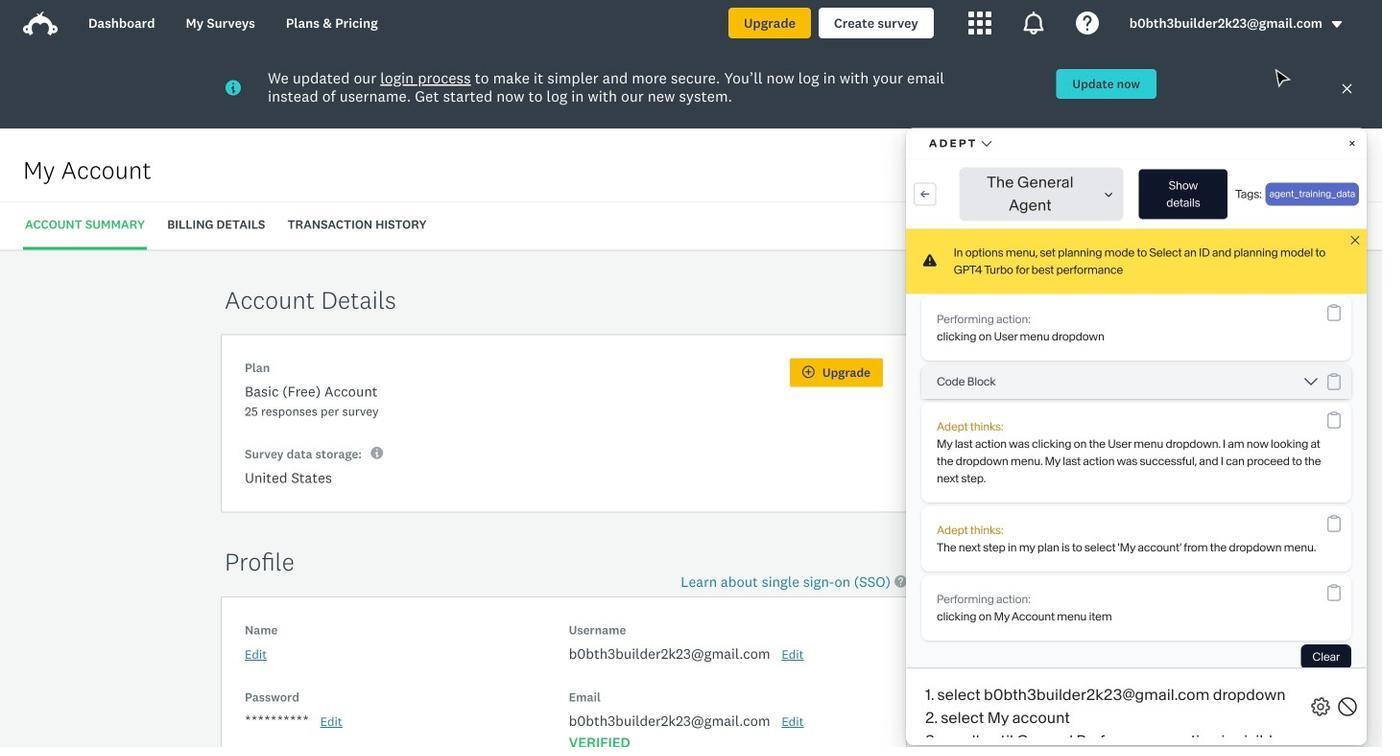 Task type: vqa. For each thing, say whether or not it's contained in the screenshot.
rewards image
no



Task type: describe. For each thing, give the bounding box(es) containing it.
1 products icon image from the left
[[968, 12, 992, 35]]



Task type: locate. For each thing, give the bounding box(es) containing it.
products icon image
[[968, 12, 992, 35], [1022, 12, 1045, 35]]

0 horizontal spatial products icon image
[[968, 12, 992, 35]]

1 horizontal spatial products icon image
[[1022, 12, 1045, 35]]

surveymonkey logo image
[[23, 12, 58, 36]]

dropdown arrow image
[[1331, 18, 1344, 31]]

x image
[[1341, 83, 1354, 95]]

2 products icon image from the left
[[1022, 12, 1045, 35]]

help icon image
[[1076, 12, 1099, 35]]



